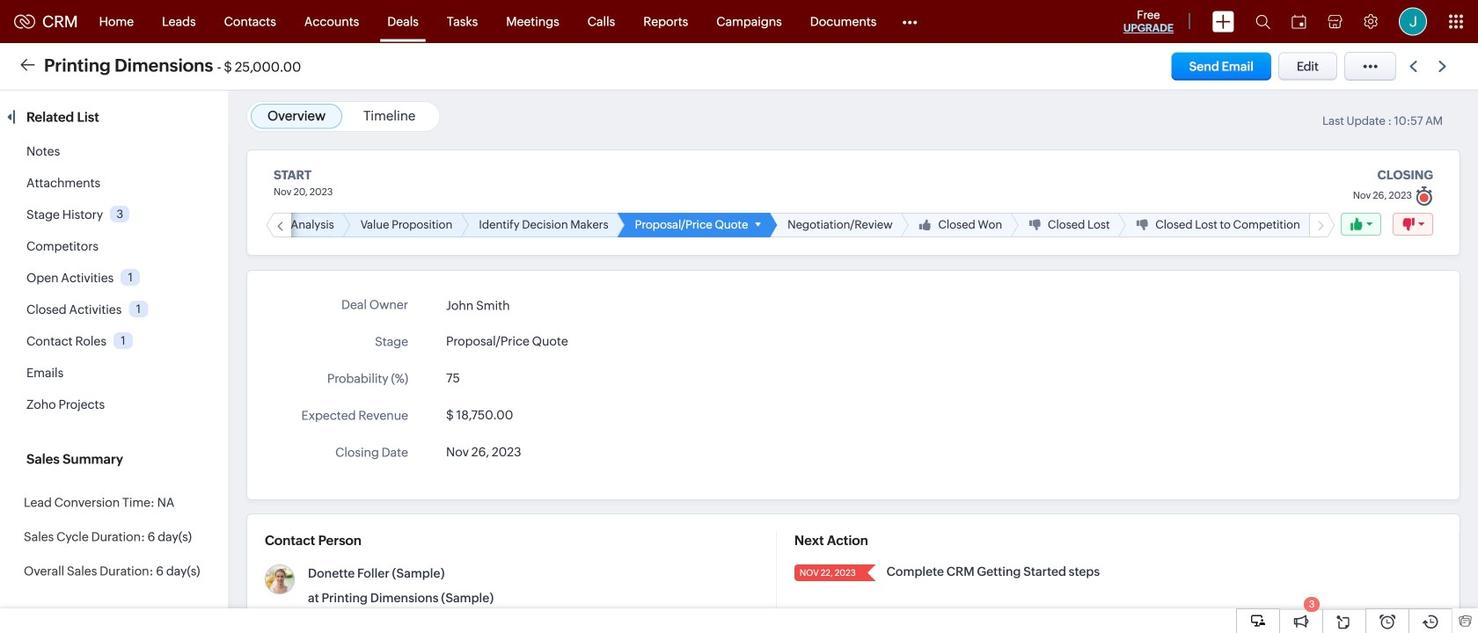 Task type: describe. For each thing, give the bounding box(es) containing it.
calendar image
[[1292, 15, 1307, 29]]

Other Modules field
[[891, 7, 929, 36]]

previous record image
[[1410, 61, 1417, 72]]

profile image
[[1399, 7, 1427, 36]]



Task type: locate. For each thing, give the bounding box(es) containing it.
profile element
[[1388, 0, 1438, 43]]

create menu element
[[1202, 0, 1245, 43]]

create menu image
[[1212, 11, 1234, 32]]

next record image
[[1439, 61, 1450, 72]]

search image
[[1256, 14, 1271, 29]]

search element
[[1245, 0, 1281, 43]]

logo image
[[14, 15, 35, 29]]



